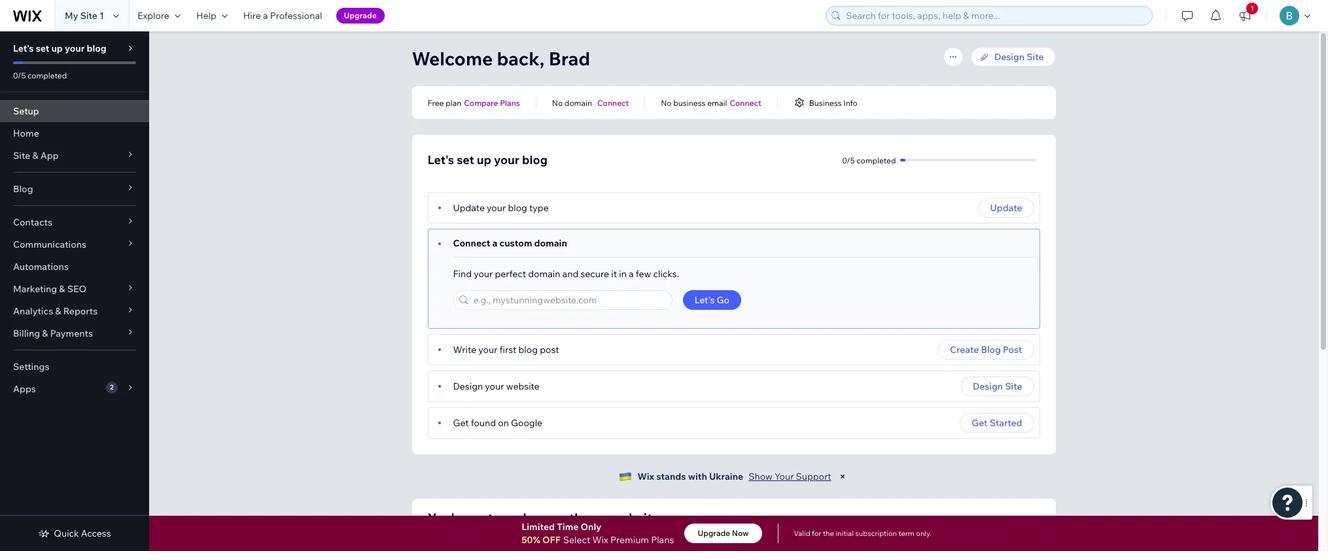 Task type: locate. For each thing, give the bounding box(es) containing it.
set down free plan compare plans
[[457, 152, 474, 167]]

0 horizontal spatial completed
[[28, 71, 67, 80]]

1 vertical spatial set
[[457, 152, 474, 167]]

1 horizontal spatial website
[[611, 510, 660, 527]]

0 horizontal spatial get
[[453, 417, 469, 429]]

design site link
[[971, 47, 1056, 67]]

0 vertical spatial up
[[51, 43, 63, 54]]

upgrade right professional
[[344, 10, 377, 20]]

0 vertical spatial set
[[36, 43, 49, 54]]

1 horizontal spatial connect
[[597, 98, 629, 108]]

0 vertical spatial plans
[[500, 98, 520, 108]]

0 horizontal spatial let's set up your blog
[[13, 43, 107, 54]]

no down brad
[[552, 98, 563, 108]]

marketing & seo button
[[0, 278, 149, 300]]

access
[[81, 528, 111, 540]]

site inside button
[[1005, 381, 1022, 393]]

0 horizontal spatial connect link
[[597, 97, 629, 109]]

0 horizontal spatial upgrade
[[344, 10, 377, 20]]

0 horizontal spatial 0/5
[[13, 71, 26, 80]]

1 vertical spatial wix
[[592, 535, 608, 546]]

design site
[[994, 51, 1044, 63], [973, 381, 1022, 393]]

site right my
[[80, 10, 97, 22]]

2 update from the left
[[990, 202, 1022, 214]]

hire
[[243, 10, 261, 22]]

1 horizontal spatial 1
[[1251, 4, 1254, 12]]

upgrade inside button
[[344, 10, 377, 20]]

1 no from the left
[[552, 98, 563, 108]]

completed down info
[[857, 155, 896, 165]]

0/5 up setup
[[13, 71, 26, 80]]

create blog post button
[[938, 340, 1034, 360]]

started
[[990, 417, 1022, 429]]

0 vertical spatial completed
[[28, 71, 67, 80]]

let's set up your blog inside sidebar element
[[13, 43, 107, 54]]

connect link for no domain connect
[[597, 97, 629, 109]]

1 horizontal spatial blog
[[981, 344, 1001, 356]]

plans
[[500, 98, 520, 108], [651, 535, 674, 546]]

hire a professional
[[243, 10, 322, 22]]

domain left and
[[528, 268, 560, 280]]

blog down my site 1
[[87, 43, 107, 54]]

design inside button
[[973, 381, 1003, 393]]

your for write
[[478, 344, 497, 356]]

blog
[[13, 183, 33, 195], [981, 344, 1001, 356]]

upgrade for upgrade now
[[698, 529, 730, 538]]

upgrade now
[[698, 529, 749, 538]]

1 vertical spatial 0/5
[[842, 155, 855, 165]]

your up get found on google
[[485, 381, 504, 393]]

1 horizontal spatial connect link
[[730, 97, 761, 109]]

1 horizontal spatial update
[[990, 202, 1022, 214]]

post
[[1003, 344, 1022, 356]]

0 horizontal spatial plans
[[500, 98, 520, 108]]

2 horizontal spatial let's
[[694, 294, 715, 306]]

your left first
[[478, 344, 497, 356]]

0 horizontal spatial website
[[506, 381, 540, 393]]

1 get from the left
[[453, 417, 469, 429]]

2 vertical spatial domain
[[528, 268, 560, 280]]

perfect
[[495, 268, 526, 280]]

your down my
[[65, 43, 85, 54]]

2 horizontal spatial connect
[[730, 98, 761, 108]]

secure
[[581, 268, 609, 280]]

on
[[498, 417, 509, 429]]

upgrade for upgrade
[[344, 10, 377, 20]]

& left seo
[[59, 283, 65, 295]]

a right in
[[629, 268, 634, 280]]

1 vertical spatial website
[[611, 510, 660, 527]]

50%
[[522, 535, 540, 546]]

1 horizontal spatial no
[[661, 98, 672, 108]]

time
[[557, 521, 579, 533]]

0/5 down info
[[842, 155, 855, 165]]

payments
[[50, 328, 93, 340]]

domain down brad
[[565, 98, 592, 108]]

& for marketing
[[59, 283, 65, 295]]

& left reports
[[55, 306, 61, 317]]

0/5
[[13, 71, 26, 80], [842, 155, 855, 165]]

1 vertical spatial design site
[[973, 381, 1022, 393]]

1 vertical spatial domain
[[534, 237, 567, 249]]

set up setup
[[36, 43, 49, 54]]

let's up setup
[[13, 43, 34, 54]]

& inside popup button
[[59, 283, 65, 295]]

you've got much more than a website
[[428, 510, 660, 527]]

0 vertical spatial 0/5 completed
[[13, 71, 67, 80]]

1 horizontal spatial up
[[477, 152, 491, 167]]

1 vertical spatial blog
[[981, 344, 1001, 356]]

term
[[899, 529, 914, 538]]

a
[[263, 10, 268, 22], [492, 237, 497, 249], [629, 268, 634, 280], [600, 510, 608, 527]]

0 horizontal spatial let's
[[13, 43, 34, 54]]

site down the post
[[1005, 381, 1022, 393]]

update inside update "button"
[[990, 202, 1022, 214]]

0 horizontal spatial 0/5 completed
[[13, 71, 67, 80]]

1 vertical spatial let's
[[428, 152, 454, 167]]

now
[[732, 529, 749, 538]]

design your website
[[453, 381, 540, 393]]

automations
[[13, 261, 69, 273]]

1 vertical spatial let's set up your blog
[[428, 152, 548, 167]]

update
[[453, 202, 485, 214], [990, 202, 1022, 214]]

2 connect link from the left
[[730, 97, 761, 109]]

design site up get started
[[973, 381, 1022, 393]]

got
[[472, 510, 493, 527]]

website up premium
[[611, 510, 660, 527]]

create
[[950, 344, 979, 356]]

set
[[36, 43, 49, 54], [457, 152, 474, 167]]

your right find
[[474, 268, 493, 280]]

communications button
[[0, 234, 149, 256]]

quick
[[54, 528, 79, 540]]

get left started
[[972, 417, 988, 429]]

your
[[775, 471, 794, 483]]

get
[[453, 417, 469, 429], [972, 417, 988, 429]]

a right hire
[[263, 10, 268, 22]]

site inside dropdown button
[[13, 150, 30, 162]]

0 vertical spatial upgrade
[[344, 10, 377, 20]]

wix down only
[[592, 535, 608, 546]]

update for update
[[990, 202, 1022, 214]]

2
[[110, 383, 114, 392]]

get for get found on google
[[453, 417, 469, 429]]

find your perfect domain and secure it in a few clicks.
[[453, 268, 679, 280]]

upgrade button
[[336, 8, 385, 24]]

1 update from the left
[[453, 202, 485, 214]]

let's left go
[[694, 294, 715, 306]]

1 horizontal spatial upgrade
[[698, 529, 730, 538]]

2 vertical spatial let's
[[694, 294, 715, 306]]

0/5 completed
[[13, 71, 67, 80], [842, 155, 896, 165]]

site & app
[[13, 150, 59, 162]]

up up the setup link
[[51, 43, 63, 54]]

completed up setup
[[28, 71, 67, 80]]

blog right first
[[519, 344, 538, 356]]

blog inside blog popup button
[[13, 183, 33, 195]]

website up "google"
[[506, 381, 540, 393]]

0 horizontal spatial up
[[51, 43, 63, 54]]

1 horizontal spatial 0/5 completed
[[842, 155, 896, 165]]

0 vertical spatial let's
[[13, 43, 34, 54]]

the
[[823, 529, 834, 538]]

in
[[619, 268, 627, 280]]

1 horizontal spatial wix
[[637, 471, 654, 483]]

plans right premium
[[651, 535, 674, 546]]

&
[[32, 150, 38, 162], [59, 283, 65, 295], [55, 306, 61, 317], [42, 328, 48, 340]]

help button
[[188, 0, 235, 31]]

no business email connect
[[661, 98, 761, 108]]

support
[[796, 471, 831, 483]]

only
[[581, 521, 602, 533]]

professional
[[270, 10, 322, 22]]

plans right compare
[[500, 98, 520, 108]]

1 vertical spatial up
[[477, 152, 491, 167]]

1
[[1251, 4, 1254, 12], [99, 10, 104, 22]]

your up connect a custom domain
[[487, 202, 506, 214]]

0 vertical spatial domain
[[565, 98, 592, 108]]

1 vertical spatial 0/5 completed
[[842, 155, 896, 165]]

let's down free
[[428, 152, 454, 167]]

1 horizontal spatial get
[[972, 417, 988, 429]]

marketing & seo
[[13, 283, 86, 295]]

wix left stands
[[637, 471, 654, 483]]

valid for the initial subscription term only.
[[794, 529, 931, 538]]

0 vertical spatial 0/5
[[13, 71, 26, 80]]

1 horizontal spatial plans
[[651, 535, 674, 546]]

update for update your blog type
[[453, 202, 485, 214]]

2 get from the left
[[972, 417, 988, 429]]

0 horizontal spatial wix
[[592, 535, 608, 546]]

up up update your blog type on the left top of the page
[[477, 152, 491, 167]]

create blog post
[[950, 344, 1022, 356]]

site & app button
[[0, 145, 149, 167]]

up
[[51, 43, 63, 54], [477, 152, 491, 167]]

1 vertical spatial plans
[[651, 535, 674, 546]]

0 horizontal spatial no
[[552, 98, 563, 108]]

get inside button
[[972, 417, 988, 429]]

setup
[[13, 105, 39, 117]]

let's set up your blog up update your blog type on the left top of the page
[[428, 152, 548, 167]]

no left the business
[[661, 98, 672, 108]]

0 vertical spatial blog
[[13, 183, 33, 195]]

0 horizontal spatial connect
[[453, 237, 490, 249]]

type
[[529, 202, 549, 214]]

blog left the post
[[981, 344, 1001, 356]]

get left found
[[453, 417, 469, 429]]

get found on google
[[453, 417, 542, 429]]

0 vertical spatial let's set up your blog
[[13, 43, 107, 54]]

& inside dropdown button
[[55, 306, 61, 317]]

clicks.
[[653, 268, 679, 280]]

design site down "search for tools, apps, help & more..." field
[[994, 51, 1044, 63]]

design site inside button
[[973, 381, 1022, 393]]

sidebar element
[[0, 31, 149, 552]]

contacts
[[13, 217, 52, 228]]

blog up contacts
[[13, 183, 33, 195]]

upgrade inside button
[[698, 529, 730, 538]]

welcome
[[412, 47, 493, 70]]

1 vertical spatial completed
[[857, 155, 896, 165]]

0 horizontal spatial blog
[[13, 183, 33, 195]]

1 button
[[1231, 0, 1259, 31]]

let's set up your blog
[[13, 43, 107, 54], [428, 152, 548, 167]]

& for billing
[[42, 328, 48, 340]]

analytics
[[13, 306, 53, 317]]

no
[[552, 98, 563, 108], [661, 98, 672, 108]]

2 no from the left
[[661, 98, 672, 108]]

contacts button
[[0, 211, 149, 234]]

upgrade left the now at the right of the page
[[698, 529, 730, 538]]

off
[[542, 535, 561, 546]]

1 connect link from the left
[[597, 97, 629, 109]]

design down the write
[[453, 381, 483, 393]]

0 horizontal spatial update
[[453, 202, 485, 214]]

0 horizontal spatial set
[[36, 43, 49, 54]]

business info
[[809, 98, 858, 108]]

0/5 completed up setup
[[13, 71, 67, 80]]

domain up the find your perfect domain and secure it in a few clicks.
[[534, 237, 567, 249]]

1 vertical spatial upgrade
[[698, 529, 730, 538]]

site down home
[[13, 150, 30, 162]]

a right than
[[600, 510, 608, 527]]

& right the billing
[[42, 328, 48, 340]]

much
[[496, 510, 531, 527]]

few
[[636, 268, 651, 280]]

google
[[511, 417, 542, 429]]

your
[[65, 43, 85, 54], [494, 152, 519, 167], [487, 202, 506, 214], [474, 268, 493, 280], [478, 344, 497, 356], [485, 381, 504, 393]]

no for no domain connect
[[552, 98, 563, 108]]

let's set up your blog down my
[[13, 43, 107, 54]]

1 horizontal spatial set
[[457, 152, 474, 167]]

& left 'app'
[[32, 150, 38, 162]]

design down create blog post
[[973, 381, 1003, 393]]

your for find
[[474, 268, 493, 280]]

design site button
[[961, 377, 1034, 396]]

0/5 completed down info
[[842, 155, 896, 165]]



Task type: describe. For each thing, give the bounding box(es) containing it.
explore
[[137, 10, 169, 22]]

find
[[453, 268, 472, 280]]

update button
[[978, 198, 1034, 218]]

valid
[[794, 529, 810, 538]]

you've
[[428, 510, 469, 527]]

no domain connect
[[552, 98, 629, 108]]

update your blog type
[[453, 202, 549, 214]]

settings
[[13, 361, 49, 373]]

connect link for no business email connect
[[730, 97, 761, 109]]

home link
[[0, 122, 149, 145]]

write
[[453, 344, 476, 356]]

limited time only 50% off select wix premium plans
[[522, 521, 674, 546]]

1 horizontal spatial let's set up your blog
[[428, 152, 548, 167]]

hire a professional link
[[235, 0, 330, 31]]

compare
[[464, 98, 498, 108]]

0 vertical spatial design site
[[994, 51, 1044, 63]]

blog left type
[[508, 202, 527, 214]]

stands
[[656, 471, 686, 483]]

show
[[749, 471, 773, 483]]

subscription
[[855, 529, 897, 538]]

reports
[[63, 306, 98, 317]]

my site 1
[[65, 10, 104, 22]]

billing
[[13, 328, 40, 340]]

ukraine
[[709, 471, 743, 483]]

blog button
[[0, 178, 149, 200]]

setup link
[[0, 100, 149, 122]]

business info button
[[793, 97, 858, 109]]

design down "search for tools, apps, help & more..." field
[[994, 51, 1025, 63]]

initial
[[836, 529, 854, 538]]

blog up type
[[522, 152, 548, 167]]

0/5 completed inside sidebar element
[[13, 71, 67, 80]]

settings link
[[0, 356, 149, 378]]

limited
[[522, 521, 555, 533]]

1 horizontal spatial let's
[[428, 152, 454, 167]]

& for analytics
[[55, 306, 61, 317]]

your inside sidebar element
[[65, 43, 85, 54]]

blog inside create blog post 'button'
[[981, 344, 1001, 356]]

your up update your blog type on the left top of the page
[[494, 152, 519, 167]]

marketing
[[13, 283, 57, 295]]

analytics & reports
[[13, 306, 98, 317]]

billing & payments button
[[0, 323, 149, 345]]

0 horizontal spatial 1
[[99, 10, 104, 22]]

0 vertical spatial wix
[[637, 471, 654, 483]]

quick access button
[[38, 528, 111, 540]]

blog inside sidebar element
[[87, 43, 107, 54]]

more
[[534, 510, 566, 527]]

plans inside the limited time only 50% off select wix premium plans
[[651, 535, 674, 546]]

email
[[707, 98, 727, 108]]

0/5 inside sidebar element
[[13, 71, 26, 80]]

Search for tools, apps, help & more... field
[[842, 7, 1148, 25]]

your for design
[[485, 381, 504, 393]]

let's inside button
[[694, 294, 715, 306]]

let's go
[[694, 294, 729, 306]]

set inside sidebar element
[[36, 43, 49, 54]]

wix inside the limited time only 50% off select wix premium plans
[[592, 535, 608, 546]]

quick access
[[54, 528, 111, 540]]

get started
[[972, 417, 1022, 429]]

for
[[812, 529, 821, 538]]

free
[[428, 98, 444, 108]]

go
[[717, 294, 729, 306]]

& for site
[[32, 150, 38, 162]]

business
[[809, 98, 842, 108]]

premium
[[610, 535, 649, 546]]

help
[[196, 10, 216, 22]]

your for update
[[487, 202, 506, 214]]

business
[[673, 98, 706, 108]]

compare plans link
[[464, 97, 520, 109]]

plan
[[446, 98, 461, 108]]

let's inside sidebar element
[[13, 43, 34, 54]]

only.
[[916, 529, 931, 538]]

back,
[[497, 47, 545, 70]]

analytics & reports button
[[0, 300, 149, 323]]

found
[[471, 417, 496, 429]]

my
[[65, 10, 78, 22]]

first
[[500, 344, 516, 356]]

get started button
[[960, 413, 1034, 433]]

0 vertical spatial website
[[506, 381, 540, 393]]

home
[[13, 128, 39, 139]]

let's go button
[[683, 290, 741, 310]]

site down "search for tools, apps, help & more..." field
[[1027, 51, 1044, 63]]

write your first blog post
[[453, 344, 559, 356]]

1 inside button
[[1251, 4, 1254, 12]]

welcome back, brad
[[412, 47, 590, 70]]

it
[[611, 268, 617, 280]]

a left custom
[[492, 237, 497, 249]]

e.g., mystunningwebsite.com field
[[469, 291, 668, 309]]

app
[[40, 150, 59, 162]]

1 horizontal spatial completed
[[857, 155, 896, 165]]

domain for custom
[[534, 237, 567, 249]]

free plan compare plans
[[428, 98, 520, 108]]

upgrade now button
[[685, 524, 762, 544]]

no for no business email connect
[[661, 98, 672, 108]]

communications
[[13, 239, 86, 251]]

completed inside sidebar element
[[28, 71, 67, 80]]

up inside sidebar element
[[51, 43, 63, 54]]

brad
[[549, 47, 590, 70]]

show your support button
[[749, 471, 831, 483]]

apps
[[13, 383, 36, 395]]

and
[[562, 268, 578, 280]]

1 horizontal spatial 0/5
[[842, 155, 855, 165]]

get for get started
[[972, 417, 988, 429]]

domain for perfect
[[528, 268, 560, 280]]

with
[[688, 471, 707, 483]]

post
[[540, 344, 559, 356]]



Task type: vqa. For each thing, say whether or not it's contained in the screenshot.
top Blog
yes



